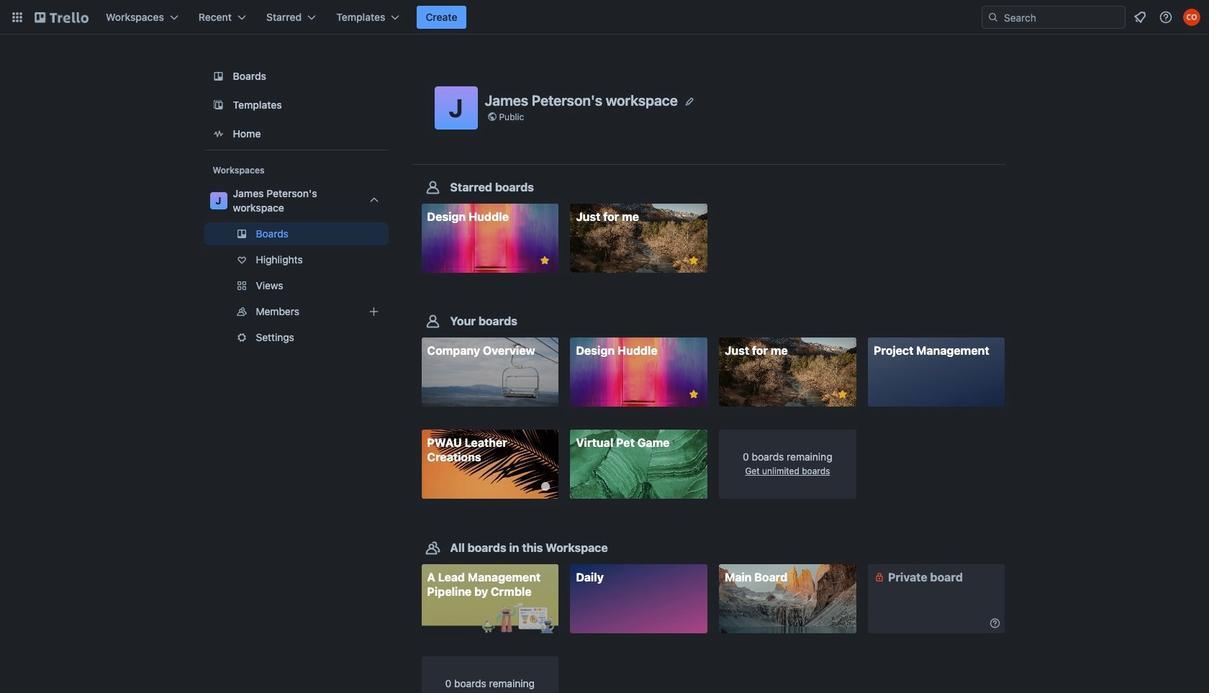 Task type: vqa. For each thing, say whether or not it's contained in the screenshot.
the search icon
yes



Task type: locate. For each thing, give the bounding box(es) containing it.
1 horizontal spatial click to unstar this board. it will be removed from your starred list. image
[[836, 388, 849, 401]]

christina overa (christinaovera) image
[[1183, 9, 1201, 26]]

1 click to unstar this board. it will be removed from your starred list. image from the left
[[687, 388, 700, 401]]

0 horizontal spatial click to unstar this board. it will be removed from your starred list. image
[[687, 388, 700, 401]]

0 horizontal spatial click to unstar this board. it will be removed from your starred list. image
[[538, 254, 551, 267]]

click to unstar this board. it will be removed from your starred list. image
[[538, 254, 551, 267], [687, 254, 700, 267]]

Search field
[[999, 7, 1125, 27]]

1 horizontal spatial click to unstar this board. it will be removed from your starred list. image
[[687, 254, 700, 267]]

template board image
[[210, 96, 227, 114]]

home image
[[210, 125, 227, 143]]

click to unstar this board. it will be removed from your starred list. image
[[687, 388, 700, 401], [836, 388, 849, 401]]

0 notifications image
[[1131, 9, 1149, 26]]

1 click to unstar this board. it will be removed from your starred list. image from the left
[[538, 254, 551, 267]]

back to home image
[[35, 6, 89, 29]]



Task type: describe. For each thing, give the bounding box(es) containing it.
sm image
[[988, 616, 1002, 630]]

add image
[[365, 303, 383, 320]]

board image
[[210, 68, 227, 85]]

search image
[[987, 12, 999, 23]]

primary element
[[0, 0, 1209, 35]]

open information menu image
[[1159, 10, 1173, 24]]

2 click to unstar this board. it will be removed from your starred list. image from the left
[[687, 254, 700, 267]]

sm image
[[872, 570, 887, 584]]

there is new activity on this board. image
[[541, 483, 550, 491]]

2 click to unstar this board. it will be removed from your starred list. image from the left
[[836, 388, 849, 401]]



